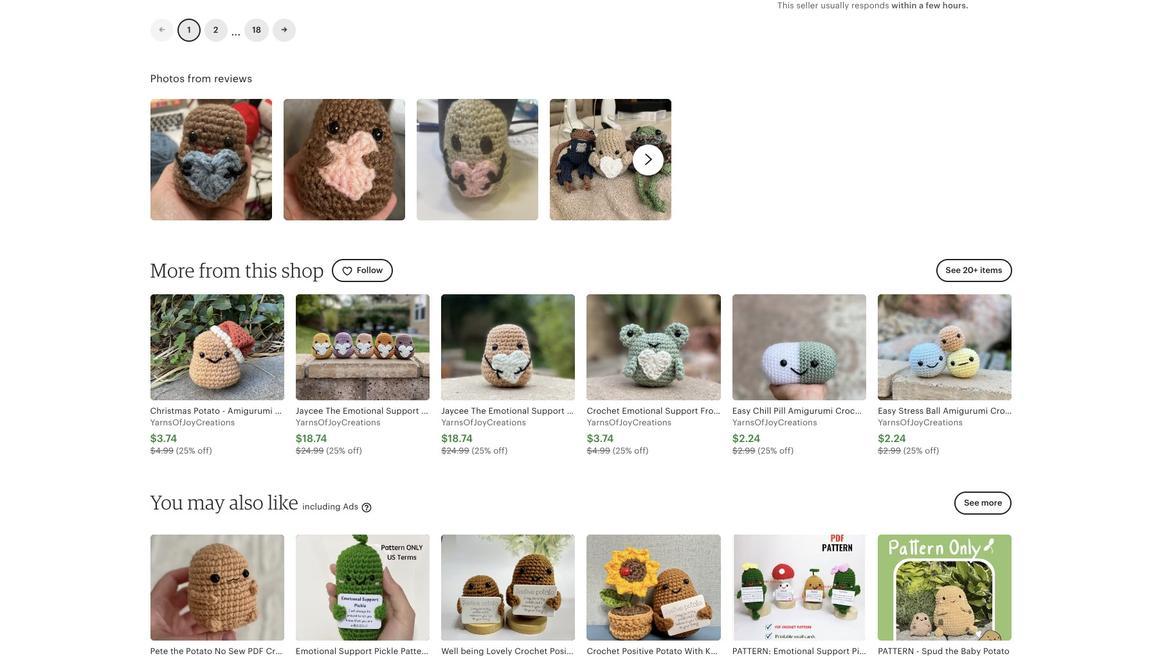Task type: locate. For each thing, give the bounding box(es) containing it.
yarnsofjoycreations
[[150, 418, 235, 428], [296, 418, 381, 428], [441, 418, 526, 428], [587, 418, 672, 428], [732, 418, 817, 428], [878, 418, 963, 428]]

18.74
[[302, 433, 327, 445], [448, 433, 473, 445]]

jaycee the emotional support potato plushie yarnsofjoycreations $ 18.74 $ 24.99 (25% off) for first 'jaycee the emotional support potato plushie' image from right
[[441, 407, 625, 456]]

potato for 2nd 'jaycee the emotional support potato plushie' image from right
[[421, 407, 448, 416]]

4 pattern from the left
[[1044, 407, 1073, 416]]

frog
[[701, 407, 719, 416]]

2.24 down chill
[[739, 433, 761, 445]]

1 jaycee the emotional support potato plushie yarnsofjoycreations $ 18.74 $ 24.99 (25% off) from the left
[[296, 407, 479, 456]]

pdf inside easy chill pill amigurumi crochet pdf pattern yarnsofjoycreations $ 2.24 $ 2.99 (25% off)
[[871, 407, 886, 416]]

this
[[778, 1, 794, 10]]

see 20+ items link
[[936, 259, 1012, 283]]

jaycee the emotional support potato plushie yarnsofjoycreations $ 18.74 $ 24.99 (25% off)
[[296, 407, 479, 456], [441, 407, 625, 456]]

easy inside easy chill pill amigurumi crochet pdf pattern yarnsofjoycreations $ 2.24 $ 2.99 (25% off)
[[732, 407, 751, 416]]

easy
[[732, 407, 751, 416], [878, 407, 896, 416]]

off) inside christmas potato - amigurumi pdf pattern yarnsofjoycreations $ 3.74 $ 4.99 (25% off)
[[198, 447, 212, 456]]

1 (25% from the left
[[176, 447, 195, 456]]

0 horizontal spatial 18.74
[[302, 433, 327, 445]]

jaycee the emotional support potato plushie image
[[296, 294, 430, 401], [441, 294, 575, 401]]

amigurumi
[[228, 407, 273, 416], [721, 407, 766, 416], [788, 407, 833, 416], [943, 407, 988, 416]]

easy stress ball amigurumi crochet pdf pattern yarnsofjoycreations $ 2.24 $ 2.99 (25% off)
[[878, 407, 1073, 456]]

3 crochet from the left
[[990, 407, 1023, 416]]

5 yarnsofjoycreations from the left
[[732, 418, 817, 428]]

2 3.74 from the left
[[594, 433, 614, 445]]

1 emotional from the left
[[343, 407, 384, 416]]

1 crochet from the left
[[587, 407, 620, 416]]

a
[[919, 1, 924, 10]]

1 jaycee the emotional support potato plushie image from the left
[[296, 294, 430, 401]]

3 potato from the left
[[567, 407, 593, 416]]

4 off) from the left
[[634, 447, 649, 456]]

0 horizontal spatial see
[[946, 266, 961, 276]]

off)
[[198, 447, 212, 456], [348, 447, 362, 456], [493, 447, 508, 456], [634, 447, 649, 456], [780, 447, 794, 456], [925, 447, 939, 456]]

crochet inside easy stress ball amigurumi crochet pdf pattern yarnsofjoycreations $ 2.24 $ 2.99 (25% off)
[[990, 407, 1023, 416]]

amigurumi inside easy stress ball amigurumi crochet pdf pattern yarnsofjoycreations $ 2.24 $ 2.99 (25% off)
[[943, 407, 988, 416]]

crochet emotional support frog amigurumi pdf pattern image
[[587, 294, 721, 401]]

2 emotional from the left
[[488, 407, 529, 416]]

1 18.74 from the left
[[302, 433, 327, 445]]

4 yarnsofjoycreations from the left
[[587, 418, 672, 428]]

0 horizontal spatial 2.24
[[739, 433, 761, 445]]

pdf
[[275, 407, 291, 416], [769, 407, 785, 416], [871, 407, 886, 416], [1026, 407, 1041, 416]]

0 horizontal spatial 24.99
[[301, 447, 324, 456]]

crochet for easy chill pill amigurumi crochet pdf pattern yarnsofjoycreations $ 2.24 $ 2.99 (25% off)
[[835, 407, 868, 416]]

1 horizontal spatial support
[[532, 407, 565, 416]]

1 horizontal spatial see
[[964, 499, 979, 508]]

0 horizontal spatial emotional
[[343, 407, 384, 416]]

5 (25% from the left
[[758, 447, 777, 456]]

24.99
[[301, 447, 324, 456], [447, 447, 469, 456]]

amigurumi inside christmas potato - amigurumi pdf pattern yarnsofjoycreations $ 3.74 $ 4.99 (25% off)
[[228, 407, 273, 416]]

amigurumi inside crochet emotional support frog amigurumi pdf pattern yarnsofjoycreations $ 3.74 $ 4.99 (25% off)
[[721, 407, 766, 416]]

2.24 inside easy chill pill amigurumi crochet pdf pattern yarnsofjoycreations $ 2.24 $ 2.99 (25% off)
[[739, 433, 761, 445]]

(25% inside crochet emotional support frog amigurumi pdf pattern yarnsofjoycreations $ 3.74 $ 4.99 (25% off)
[[613, 447, 632, 456]]

jaycee
[[296, 407, 323, 416], [441, 407, 469, 416]]

3 support from the left
[[665, 407, 698, 416]]

2 plushie from the left
[[596, 407, 625, 416]]

(25% inside easy stress ball amigurumi crochet pdf pattern yarnsofjoycreations $ 2.24 $ 2.99 (25% off)
[[903, 447, 923, 456]]

1 yarnsofjoycreations from the left
[[150, 418, 235, 428]]

0 horizontal spatial jaycee
[[296, 407, 323, 416]]

1 horizontal spatial crochet
[[835, 407, 868, 416]]

1 horizontal spatial 2.24
[[885, 433, 906, 445]]

1 off) from the left
[[198, 447, 212, 456]]

emotional inside crochet emotional support frog amigurumi pdf pattern yarnsofjoycreations $ 3.74 $ 4.99 (25% off)
[[622, 407, 663, 416]]

hours.
[[943, 1, 969, 10]]

2 potato from the left
[[421, 407, 448, 416]]

pattern inside easy stress ball amigurumi crochet pdf pattern yarnsofjoycreations $ 2.24 $ 2.99 (25% off)
[[1044, 407, 1073, 416]]

see left more
[[964, 499, 979, 508]]

see left 20+
[[946, 266, 961, 276]]

1 horizontal spatial jaycee
[[441, 407, 469, 416]]

0 horizontal spatial potato
[[194, 407, 220, 416]]

amigurumi right the ball
[[943, 407, 988, 416]]

6 off) from the left
[[925, 447, 939, 456]]

emotional
[[343, 407, 384, 416], [488, 407, 529, 416], [622, 407, 663, 416]]

2.24 for easy stress ball amigurumi crochet pdf pattern yarnsofjoycreations $ 2.24 $ 2.99 (25% off)
[[885, 433, 906, 445]]

1 support from the left
[[386, 407, 419, 416]]

2 18.74 from the left
[[448, 433, 473, 445]]

4 amigurumi from the left
[[943, 407, 988, 416]]

crochet inside easy chill pill amigurumi crochet pdf pattern yarnsofjoycreations $ 2.24 $ 2.99 (25% off)
[[835, 407, 868, 416]]

off) inside easy stress ball amigurumi crochet pdf pattern yarnsofjoycreations $ 2.24 $ 2.99 (25% off)
[[925, 447, 939, 456]]

2 easy from the left
[[878, 407, 896, 416]]

pill
[[774, 407, 786, 416]]

1 amigurumi from the left
[[228, 407, 273, 416]]

2 horizontal spatial support
[[665, 407, 698, 416]]

support
[[386, 407, 419, 416], [532, 407, 565, 416], [665, 407, 698, 416]]

4.99 inside christmas potato - amigurumi pdf pattern yarnsofjoycreations $ 3.74 $ 4.99 (25% off)
[[156, 447, 174, 456]]

2.24 down stress
[[885, 433, 906, 445]]

ball
[[926, 407, 941, 416]]

0 vertical spatial see
[[946, 266, 961, 276]]

6 (25% from the left
[[903, 447, 923, 456]]

2.99 inside easy stress ball amigurumi crochet pdf pattern yarnsofjoycreations $ 2.24 $ 2.99 (25% off)
[[883, 447, 901, 456]]

4.99
[[156, 447, 174, 456], [592, 447, 610, 456]]

0 horizontal spatial the
[[326, 407, 341, 416]]

from left the this
[[199, 259, 241, 283]]

6 yarnsofjoycreations from the left
[[878, 418, 963, 428]]

may
[[188, 491, 225, 515]]

this seller usually responds within a few hours.
[[778, 1, 969, 10]]

0 horizontal spatial support
[[386, 407, 419, 416]]

-
[[222, 407, 225, 416]]

more
[[150, 259, 195, 283]]

3 amigurumi from the left
[[788, 407, 833, 416]]

2 horizontal spatial emotional
[[622, 407, 663, 416]]

emotional for 2nd 'jaycee the emotional support potato plushie' image from right
[[343, 407, 384, 416]]

5 off) from the left
[[780, 447, 794, 456]]

more from this shop
[[150, 259, 324, 283]]

pattern inside crochet emotional support frog amigurumi pdf pattern yarnsofjoycreations $ 3.74 $ 4.99 (25% off)
[[787, 407, 816, 416]]

crochet
[[587, 407, 620, 416], [835, 407, 868, 416], [990, 407, 1023, 416]]

0 horizontal spatial 4.99
[[156, 447, 174, 456]]

follow button
[[332, 259, 393, 283]]

easy chill pill amigurumi crochet pdf pattern image
[[732, 294, 866, 401]]

2.99 down chill
[[738, 447, 756, 456]]

1 horizontal spatial jaycee the emotional support potato plushie image
[[441, 294, 575, 401]]

3.74
[[157, 433, 177, 445], [594, 433, 614, 445]]

jaycee the emotional support potato plushie yarnsofjoycreations $ 18.74 $ 24.99 (25% off) for 2nd 'jaycee the emotional support potato plushie' image from right
[[296, 407, 479, 456]]

1 horizontal spatial emotional
[[488, 407, 529, 416]]

1 24.99 from the left
[[301, 447, 324, 456]]

3 pdf from the left
[[871, 407, 886, 416]]

1 vertical spatial see
[[964, 499, 979, 508]]

2 24.99 from the left
[[447, 447, 469, 456]]

1 horizontal spatial 4.99
[[592, 447, 610, 456]]

1 horizontal spatial plushie
[[596, 407, 625, 416]]

2 jaycee the emotional support potato plushie yarnsofjoycreations $ 18.74 $ 24.99 (25% off) from the left
[[441, 407, 625, 456]]

(25% inside easy chill pill amigurumi crochet pdf pattern yarnsofjoycreations $ 2.24 $ 2.99 (25% off)
[[758, 447, 777, 456]]

items
[[980, 266, 1002, 276]]

2 4.99 from the left
[[592, 447, 610, 456]]

emotional support pickle pattern, us english terms, handmade christmas gift, crochet cucumber with positive affirmation, kind of a big dill image
[[296, 535, 430, 641]]

the
[[326, 407, 341, 416], [471, 407, 486, 416]]

pattern inside easy chill pill amigurumi crochet pdf pattern yarnsofjoycreations $ 2.24 $ 2.99 (25% off)
[[889, 407, 918, 416]]

easy left chill
[[732, 407, 751, 416]]

2.99 down stress
[[883, 447, 901, 456]]

2.24
[[739, 433, 761, 445], [885, 433, 906, 445]]

2 link
[[204, 19, 227, 42]]

1 plushie from the left
[[450, 407, 479, 416]]

1 horizontal spatial easy
[[878, 407, 896, 416]]

2 jaycee from the left
[[441, 407, 469, 416]]

shop
[[282, 259, 324, 283]]

amigurumi for easy chill pill amigurumi crochet pdf pattern yarnsofjoycreations $ 2.24 $ 2.99 (25% off)
[[788, 407, 833, 416]]

1 vertical spatial from
[[199, 259, 241, 283]]

2 horizontal spatial potato
[[567, 407, 593, 416]]

1 2.24 from the left
[[739, 433, 761, 445]]

amigurumi right pill
[[788, 407, 833, 416]]

amigurumi right -
[[228, 407, 273, 416]]

0 vertical spatial from
[[188, 73, 211, 85]]

2 horizontal spatial crochet
[[990, 407, 1023, 416]]

pete the potato no sew pdf crochet pattern image
[[150, 535, 284, 641]]

0 horizontal spatial plushie
[[450, 407, 479, 416]]

2 crochet from the left
[[835, 407, 868, 416]]

24.99 for 2nd 'jaycee the emotional support potato plushie' image from right
[[301, 447, 324, 456]]

photos from reviews
[[150, 73, 252, 85]]

4 pdf from the left
[[1026, 407, 1041, 416]]

2.24 inside easy stress ball amigurumi crochet pdf pattern yarnsofjoycreations $ 2.24 $ 2.99 (25% off)
[[885, 433, 906, 445]]

1 potato from the left
[[194, 407, 220, 416]]

4 (25% from the left
[[613, 447, 632, 456]]

1 easy from the left
[[732, 407, 751, 416]]

0 horizontal spatial crochet
[[587, 407, 620, 416]]

pattern
[[293, 407, 322, 416], [787, 407, 816, 416], [889, 407, 918, 416], [1044, 407, 1073, 416]]

amigurumi inside easy chill pill amigurumi crochet pdf pattern yarnsofjoycreations $ 2.24 $ 2.99 (25% off)
[[788, 407, 833, 416]]

yarnsofjoycreations inside crochet emotional support frog amigurumi pdf pattern yarnsofjoycreations $ 3.74 $ 4.99 (25% off)
[[587, 418, 672, 428]]

1 pdf from the left
[[275, 407, 291, 416]]

amigurumi right frog
[[721, 407, 766, 416]]

pattern for crochet emotional support frog amigurumi pdf pattern yarnsofjoycreations $ 3.74 $ 4.99 (25% off)
[[787, 407, 816, 416]]

potato
[[194, 407, 220, 416], [421, 407, 448, 416], [567, 407, 593, 416]]

1 horizontal spatial potato
[[421, 407, 448, 416]]

see
[[946, 266, 961, 276], [964, 499, 979, 508]]

2 amigurumi from the left
[[721, 407, 766, 416]]

support for first 'jaycee the emotional support potato plushie' image from right
[[532, 407, 565, 416]]

2 2.24 from the left
[[885, 433, 906, 445]]

from right "photos"
[[188, 73, 211, 85]]

1 horizontal spatial 2.99
[[883, 447, 901, 456]]

2 pdf from the left
[[769, 407, 785, 416]]

easy left stress
[[878, 407, 896, 416]]

0 horizontal spatial easy
[[732, 407, 751, 416]]

2 pattern from the left
[[787, 407, 816, 416]]

plushie
[[450, 407, 479, 416], [596, 407, 625, 416]]

1 horizontal spatial 24.99
[[447, 447, 469, 456]]

(25% inside christmas potato - amigurumi pdf pattern yarnsofjoycreations $ 3.74 $ 4.99 (25% off)
[[176, 447, 195, 456]]

see more link
[[951, 492, 1012, 523]]

3 pattern from the left
[[889, 407, 918, 416]]

2.24 for easy chill pill amigurumi crochet pdf pattern yarnsofjoycreations $ 2.24 $ 2.99 (25% off)
[[739, 433, 761, 445]]

2.99
[[738, 447, 756, 456], [883, 447, 901, 456]]

1 3.74 from the left
[[157, 433, 177, 445]]

plushie for first 'jaycee the emotional support potato plushie' image from right
[[596, 407, 625, 416]]

pattern inside christmas potato - amigurumi pdf pattern yarnsofjoycreations $ 3.74 $ 4.99 (25% off)
[[293, 407, 322, 416]]

3 yarnsofjoycreations from the left
[[441, 418, 526, 428]]

3 emotional from the left
[[622, 407, 663, 416]]

1 pattern from the left
[[293, 407, 322, 416]]

2 the from the left
[[471, 407, 486, 416]]

from
[[188, 73, 211, 85], [199, 259, 241, 283]]

1 2.99 from the left
[[738, 447, 756, 456]]

responds
[[852, 1, 889, 10]]

see inside button
[[964, 499, 979, 508]]

1 horizontal spatial the
[[471, 407, 486, 416]]

(25%
[[176, 447, 195, 456], [326, 447, 346, 456], [472, 447, 491, 456], [613, 447, 632, 456], [758, 447, 777, 456], [903, 447, 923, 456]]

see for see more
[[964, 499, 979, 508]]

2 support from the left
[[532, 407, 565, 416]]

pdf inside crochet emotional support frog amigurumi pdf pattern yarnsofjoycreations $ 3.74 $ 4.99 (25% off)
[[769, 407, 785, 416]]

2 2.99 from the left
[[883, 447, 901, 456]]

pattern - spud the baby potato image
[[878, 535, 1012, 641]]

seller
[[797, 1, 819, 10]]

2 yarnsofjoycreations from the left
[[296, 418, 381, 428]]

2.99 inside easy chill pill amigurumi crochet pdf pattern yarnsofjoycreations $ 2.24 $ 2.99 (25% off)
[[738, 447, 756, 456]]

crochet for easy stress ball amigurumi crochet pdf pattern yarnsofjoycreations $ 2.24 $ 2.99 (25% off)
[[990, 407, 1023, 416]]

1 4.99 from the left
[[156, 447, 174, 456]]

1 horizontal spatial 18.74
[[448, 433, 473, 445]]

0 horizontal spatial 3.74
[[157, 433, 177, 445]]

0 horizontal spatial jaycee the emotional support potato plushie image
[[296, 294, 430, 401]]

easy inside easy stress ball amigurumi crochet pdf pattern yarnsofjoycreations $ 2.24 $ 2.99 (25% off)
[[878, 407, 896, 416]]

pdf inside easy stress ball amigurumi crochet pdf pattern yarnsofjoycreations $ 2.24 $ 2.99 (25% off)
[[1026, 407, 1041, 416]]

24.99 for first 'jaycee the emotional support potato plushie' image from right
[[447, 447, 469, 456]]

crochet positive potato with knitted flowers pot-handmade crochet decorations-pick me up gift-caring gift-crochet flowers decor image
[[587, 535, 721, 641]]

$
[[150, 433, 157, 445], [296, 433, 302, 445], [441, 433, 448, 445], [587, 433, 594, 445], [732, 433, 739, 445], [878, 433, 885, 445], [150, 447, 156, 456], [296, 447, 301, 456], [441, 447, 447, 456], [587, 447, 592, 456], [732, 447, 738, 456], [878, 447, 883, 456]]

also
[[229, 491, 264, 515]]

1 horizontal spatial 3.74
[[594, 433, 614, 445]]

potato for first 'jaycee the emotional support potato plushie' image from right
[[567, 407, 593, 416]]

0 horizontal spatial 2.99
[[738, 447, 756, 456]]



Task type: describe. For each thing, give the bounding box(es) containing it.
ads
[[343, 502, 358, 512]]

3 (25% from the left
[[472, 447, 491, 456]]

follow
[[357, 266, 383, 276]]

from for reviews
[[188, 73, 211, 85]]

2.99 for easy stress ball amigurumi crochet pdf pattern yarnsofjoycreations $ 2.24 $ 2.99 (25% off)
[[883, 447, 901, 456]]

chill
[[753, 407, 772, 416]]

1 jaycee from the left
[[296, 407, 323, 416]]

20+
[[963, 266, 978, 276]]

potato inside christmas potato - amigurumi pdf pattern yarnsofjoycreations $ 3.74 $ 4.99 (25% off)
[[194, 407, 220, 416]]

photos
[[150, 73, 185, 85]]

amigurumi for easy stress ball amigurumi crochet pdf pattern yarnsofjoycreations $ 2.24 $ 2.99 (25% off)
[[943, 407, 988, 416]]

christmas
[[150, 407, 191, 416]]

see 20+ items
[[946, 266, 1002, 276]]

2 (25% from the left
[[326, 447, 346, 456]]

2 off) from the left
[[348, 447, 362, 456]]

usually
[[821, 1, 849, 10]]

reviews
[[214, 73, 252, 85]]

pattern for easy chill pill amigurumi crochet pdf pattern yarnsofjoycreations $ 2.24 $ 2.99 (25% off)
[[889, 407, 918, 416]]

off) inside crochet emotional support frog amigurumi pdf pattern yarnsofjoycreations $ 3.74 $ 4.99 (25% off)
[[634, 447, 649, 456]]

this
[[245, 259, 277, 283]]

easy for easy stress ball amigurumi crochet pdf pattern yarnsofjoycreations $ 2.24 $ 2.99 (25% off)
[[878, 407, 896, 416]]

pdf inside christmas potato - amigurumi pdf pattern yarnsofjoycreations $ 3.74 $ 4.99 (25% off)
[[275, 407, 291, 416]]

christmas potato - amigurumi pdf pattern yarnsofjoycreations $ 3.74 $ 4.99 (25% off)
[[150, 407, 322, 456]]

crochet emotional support frog amigurumi pdf pattern yarnsofjoycreations $ 3.74 $ 4.99 (25% off)
[[587, 407, 816, 456]]

2.99 for easy chill pill amigurumi crochet pdf pattern yarnsofjoycreations $ 2.24 $ 2.99 (25% off)
[[738, 447, 756, 456]]

3.74 inside crochet emotional support frog amigurumi pdf pattern yarnsofjoycreations $ 3.74 $ 4.99 (25% off)
[[594, 433, 614, 445]]

2 jaycee the emotional support potato plushie image from the left
[[441, 294, 575, 401]]

pdf for easy chill pill amigurumi crochet pdf pattern yarnsofjoycreations $ 2.24 $ 2.99 (25% off)
[[871, 407, 886, 416]]

1 the from the left
[[326, 407, 341, 416]]

18 link
[[245, 19, 269, 42]]

yarnsofjoycreations inside christmas potato - amigurumi pdf pattern yarnsofjoycreations $ 3.74 $ 4.99 (25% off)
[[150, 418, 235, 428]]

well being lovely crochet positive potato decor-lucky tiny crochet decoration with letters-school bag doll pendant-car dashboard decor image
[[441, 535, 575, 641]]

see more
[[964, 499, 1002, 508]]

support inside crochet emotional support frog amigurumi pdf pattern yarnsofjoycreations $ 3.74 $ 4.99 (25% off)
[[665, 407, 698, 416]]

1 link
[[177, 19, 200, 42]]

yarnsofjoycreations inside easy stress ball amigurumi crochet pdf pattern yarnsofjoycreations $ 2.24 $ 2.99 (25% off)
[[878, 418, 963, 428]]

few
[[926, 1, 941, 10]]

plushie for 2nd 'jaycee the emotional support potato plushie' image from right
[[450, 407, 479, 416]]

from for this
[[199, 259, 241, 283]]

…
[[231, 20, 241, 39]]

pattern: emotional support pickle, positive potato, big fan mushroom crochet, cute home decor, office decors, printable cards, gifts tag image
[[732, 535, 866, 641]]

emotional for first 'jaycee the emotional support potato plushie' image from right
[[488, 407, 529, 416]]

crochet inside crochet emotional support frog amigurumi pdf pattern yarnsofjoycreations $ 3.74 $ 4.99 (25% off)
[[587, 407, 620, 416]]

pdf for crochet emotional support frog amigurumi pdf pattern yarnsofjoycreations $ 3.74 $ 4.99 (25% off)
[[769, 407, 785, 416]]

within
[[892, 1, 917, 10]]

yarnsofjoycreations inside easy chill pill amigurumi crochet pdf pattern yarnsofjoycreations $ 2.24 $ 2.99 (25% off)
[[732, 418, 817, 428]]

see for see 20+ items
[[946, 266, 961, 276]]

1
[[187, 25, 191, 35]]

see more button
[[955, 492, 1012, 516]]

easy for easy chill pill amigurumi crochet pdf pattern yarnsofjoycreations $ 2.24 $ 2.99 (25% off)
[[732, 407, 751, 416]]

pattern for easy stress ball amigurumi crochet pdf pattern yarnsofjoycreations $ 2.24 $ 2.99 (25% off)
[[1044, 407, 1073, 416]]

easy stress ball amigurumi crochet pdf pattern image
[[878, 294, 1012, 401]]

christmas potato - amigurumi pdf pattern image
[[150, 294, 284, 401]]

18
[[252, 25, 261, 35]]

you may also like including ads
[[150, 491, 361, 515]]

more
[[981, 499, 1002, 508]]

pdf for easy stress ball amigurumi crochet pdf pattern yarnsofjoycreations $ 2.24 $ 2.99 (25% off)
[[1026, 407, 1041, 416]]

like
[[268, 491, 299, 515]]

support for 2nd 'jaycee the emotional support potato plushie' image from right
[[386, 407, 419, 416]]

3 off) from the left
[[493, 447, 508, 456]]

you
[[150, 491, 183, 515]]

3.74 inside christmas potato - amigurumi pdf pattern yarnsofjoycreations $ 3.74 $ 4.99 (25% off)
[[157, 433, 177, 445]]

easy chill pill amigurumi crochet pdf pattern yarnsofjoycreations $ 2.24 $ 2.99 (25% off)
[[732, 407, 918, 456]]

amigurumi for christmas potato - amigurumi pdf pattern yarnsofjoycreations $ 3.74 $ 4.99 (25% off)
[[228, 407, 273, 416]]

stress
[[899, 407, 924, 416]]

2
[[213, 25, 218, 35]]

off) inside easy chill pill amigurumi crochet pdf pattern yarnsofjoycreations $ 2.24 $ 2.99 (25% off)
[[780, 447, 794, 456]]

including
[[302, 502, 341, 512]]

4.99 inside crochet emotional support frog amigurumi pdf pattern yarnsofjoycreations $ 3.74 $ 4.99 (25% off)
[[592, 447, 610, 456]]



Task type: vqa. For each thing, say whether or not it's contained in the screenshot.


